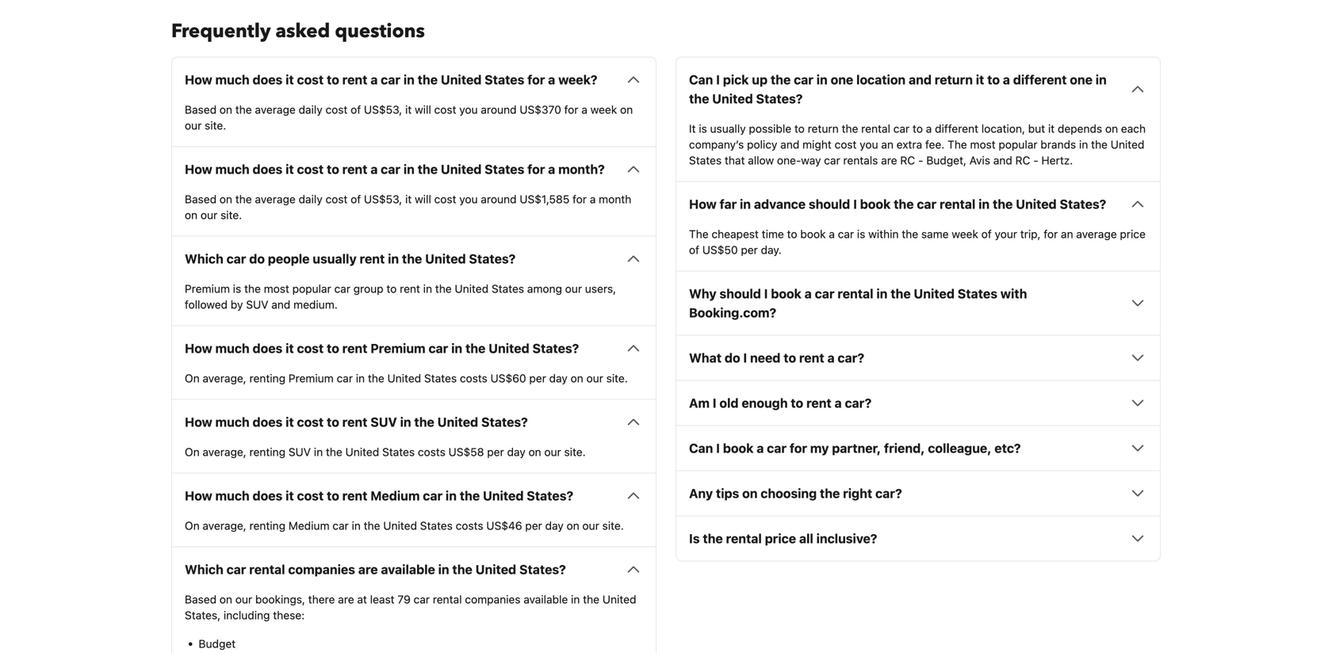 Task type: describe. For each thing, give the bounding box(es) containing it.
partner,
[[832, 441, 881, 456]]

per right us$60
[[529, 372, 546, 385]]

states down how much does it cost to rent premium car in the united states? dropdown button
[[424, 372, 457, 385]]

book down old in the bottom right of the page
[[723, 441, 754, 456]]

to inside the cheapest time to book a car is within the same week of your trip, for an average price of us$50 per day.
[[787, 227, 797, 240]]

any tips on choosing the right car?
[[689, 486, 902, 501]]

car? for what do i need to rent a car?
[[838, 350, 864, 365]]

on for how much does it cost to rent premium car in the united states?
[[185, 372, 200, 385]]

i down rentals
[[853, 196, 857, 212]]

a left month?
[[548, 162, 555, 177]]

per right us$46
[[525, 519, 542, 532]]

advance
[[754, 196, 806, 212]]

based for how much does it cost to rent a car in the united states for a month?
[[185, 193, 217, 206]]

1 vertical spatial costs
[[418, 445, 446, 459]]

is
[[689, 531, 700, 546]]

of inside based on the average daily cost of us$53, it will cost you around us$370 for a week on our site.
[[351, 103, 361, 116]]

am
[[689, 396, 710, 411]]

usually inside which car do people usually rent in the united states? 'dropdown button'
[[313, 251, 357, 266]]

it inside based on the average daily cost of us$53, it will cost you around us$1,585 for a month on our site.
[[405, 193, 412, 206]]

it is usually possible to return the rental car to a different location, but it depends on each company's policy and might cost you an extra fee. the most popular brands in the united states that allow one-way car rentals are rc - budget, avis and rc - hertz.
[[689, 122, 1146, 167]]

on inside dropdown button
[[742, 486, 758, 501]]

bookings,
[[255, 593, 305, 606]]

on for how much does it cost to rent medium car in the united states?
[[185, 519, 200, 532]]

2 rc from the left
[[1015, 154, 1030, 167]]

for up us$370 at the left of page
[[527, 72, 545, 87]]

can i book a car for my partner, friend, colleague, etc? button
[[689, 439, 1147, 458]]

each
[[1121, 122, 1146, 135]]

same
[[921, 227, 949, 240]]

what do i need to rent a car?
[[689, 350, 864, 365]]

is the rental price all inclusive? button
[[689, 529, 1147, 548]]

followed
[[185, 298, 228, 311]]

allow
[[748, 154, 774, 167]]

all
[[799, 531, 813, 546]]

any
[[689, 486, 713, 501]]

colleague,
[[928, 441, 992, 456]]

policy
[[747, 138, 777, 151]]

based on the average daily cost of us$53, it will cost you around us$1,585 for a month on our site.
[[185, 193, 631, 221]]

average for how much does it cost to rent a car in the united states for a month?
[[255, 193, 296, 206]]

among
[[527, 282, 562, 295]]

choosing
[[761, 486, 817, 501]]

on inside based on our bookings, there are at least 79 car rental companies available in the united states, including these:
[[220, 593, 232, 606]]

do inside 'dropdown button'
[[249, 251, 265, 266]]

car inside which car rental companies are available in the united states? dropdown button
[[226, 562, 246, 577]]

daily for how much does it cost to rent a car in the united states for a month?
[[299, 193, 323, 206]]

budget
[[199, 637, 236, 650]]

how much does it cost to rent premium car in the united states? button
[[185, 339, 643, 358]]

does for how much does it cost to rent medium car in the united states?
[[253, 488, 283, 503]]

different inside it is usually possible to return the rental car to a different location, but it depends on each company's policy and might cost you an extra fee. the most popular brands in the united states that allow one-way car rentals are rc - budget, avis and rc - hertz.
[[935, 122, 978, 135]]

rental inside why should i book a car rental in the united states with booking.com?
[[838, 286, 874, 301]]

states inside premium is the most popular car group to rent in the united states among our users, followed by suv and medium.
[[492, 282, 524, 295]]

cost inside it is usually possible to return the rental car to a different location, but it depends on each company's policy and might cost you an extra fee. the most popular brands in the united states that allow one-way car rentals are rc - budget, avis and rc - hertz.
[[835, 138, 857, 151]]

states up "us$1,585"
[[485, 162, 524, 177]]

how for how much does it cost to rent suv in the united states?
[[185, 415, 212, 430]]

enough
[[742, 396, 788, 411]]

can for can i book a car for my partner, friend, colleague, etc?
[[689, 441, 713, 456]]

brands
[[1041, 138, 1076, 151]]

at
[[357, 593, 367, 606]]

people
[[268, 251, 310, 266]]

users,
[[585, 282, 616, 295]]

in inside why should i book a car rental in the united states with booking.com?
[[877, 286, 888, 301]]

for left my
[[790, 441, 807, 456]]

united inside can i pick up the car in one location and return it to a different one in the united states?
[[712, 91, 753, 106]]

popular inside it is usually possible to return the rental car to a different location, but it depends on each company's policy and might cost you an extra fee. the most popular brands in the united states that allow one-way car rentals are rc - budget, avis and rc - hertz.
[[999, 138, 1038, 151]]

rental inside how far in advance should i book the car rental in the united states? dropdown button
[[940, 196, 976, 212]]

much for how much does it cost to rent a car in the united states for a week?
[[215, 72, 250, 87]]

which for which car do people usually rent in the united states?
[[185, 251, 223, 266]]

us$46
[[486, 519, 522, 532]]

rental inside is the rental price all inclusive? dropdown button
[[726, 531, 762, 546]]

it inside can i pick up the car in one location and return it to a different one in the united states?
[[976, 72, 984, 87]]

of inside based on the average daily cost of us$53, it will cost you around us$1,585 for a month on our site.
[[351, 193, 361, 206]]

much for how much does it cost to rent medium car in the united states?
[[215, 488, 250, 503]]

the inside how much does it cost to rent a car in the united states for a month? dropdown button
[[418, 162, 438, 177]]

of left your on the top right of the page
[[981, 227, 992, 240]]

it
[[689, 122, 696, 135]]

states? inside 'dropdown button'
[[469, 251, 516, 266]]

budget,
[[926, 154, 967, 167]]

how much does it cost to rent medium car in the united states?
[[185, 488, 573, 503]]

an inside the cheapest time to book a car is within the same week of your trip, for an average price of us$50 per day.
[[1061, 227, 1073, 240]]

based on the average daily cost of us$53, it will cost you around us$370 for a week on our site.
[[185, 103, 633, 132]]

far
[[720, 196, 737, 212]]

your
[[995, 227, 1017, 240]]

per inside the cheapest time to book a car is within the same week of your trip, for an average price of us$50 per day.
[[741, 243, 758, 256]]

2 vertical spatial car?
[[875, 486, 902, 501]]

why should i book a car rental in the united states with booking.com?
[[689, 286, 1027, 320]]

a inside why should i book a car rental in the united states with booking.com?
[[805, 286, 812, 301]]

possible
[[749, 122, 791, 135]]

a inside based on the average daily cost of us$53, it will cost you around us$370 for a week on our site.
[[581, 103, 587, 116]]

premium inside how much does it cost to rent premium car in the united states? dropdown button
[[371, 341, 426, 356]]

a inside based on the average daily cost of us$53, it will cost you around us$1,585 for a month on our site.
[[590, 193, 596, 206]]

on average, renting medium car in the united states costs us$46 per day on our site.
[[185, 519, 624, 532]]

pick
[[723, 72, 749, 87]]

states inside why should i book a car rental in the united states with booking.com?
[[958, 286, 998, 301]]

our inside premium is the most popular car group to rent in the united states among our users, followed by suv and medium.
[[565, 282, 582, 295]]

day for how much does it cost to rent medium car in the united states?
[[545, 519, 564, 532]]

us$50
[[702, 243, 738, 256]]

can i pick up the car in one location and return it to a different one in the united states?
[[689, 72, 1107, 106]]

an inside it is usually possible to return the rental car to a different location, but it depends on each company's policy and might cost you an extra fee. the most popular brands in the united states that allow one-way car rentals are rc - budget, avis and rc - hertz.
[[881, 138, 894, 151]]

medium inside dropdown button
[[371, 488, 420, 503]]

old
[[720, 396, 739, 411]]

time
[[762, 227, 784, 240]]

states? inside can i pick up the car in one location and return it to a different one in the united states?
[[756, 91, 803, 106]]

book inside why should i book a car rental in the united states with booking.com?
[[771, 286, 802, 301]]

price inside dropdown button
[[765, 531, 796, 546]]

it inside based on the average daily cost of us$53, it will cost you around us$370 for a week on our site.
[[405, 103, 412, 116]]

car? for am i old enough to rent a car?
[[845, 396, 872, 411]]

in inside based on our bookings, there are at least 79 car rental companies available in the united states, including these:
[[571, 593, 580, 606]]

rent inside am i old enough to rent a car? dropdown button
[[806, 396, 832, 411]]

a down why should i book a car rental in the united states with booking.com?
[[827, 350, 835, 365]]

2 - from the left
[[1033, 154, 1039, 167]]

which for which car rental companies are available in the united states?
[[185, 562, 223, 577]]

based on our bookings, there are at least 79 car rental companies available in the united states, including these:
[[185, 593, 636, 622]]

the inside how much does it cost to rent a car in the united states for a week? dropdown button
[[418, 72, 438, 87]]

which car do people usually rent in the united states?
[[185, 251, 516, 266]]

including
[[224, 609, 270, 622]]

us$53, for month?
[[364, 193, 402, 206]]

our inside based on the average daily cost of us$53, it will cost you around us$1,585 for a month on our site.
[[201, 208, 217, 221]]

location
[[856, 72, 906, 87]]

i inside can i pick up the car in one location and return it to a different one in the united states?
[[716, 72, 720, 87]]

and inside premium is the most popular car group to rent in the united states among our users, followed by suv and medium.
[[271, 298, 290, 311]]

you for week?
[[459, 103, 478, 116]]

states down how much does it cost to rent medium car in the united states? dropdown button
[[420, 519, 453, 532]]

states inside it is usually possible to return the rental car to a different location, but it depends on each company's policy and might cost you an extra fee. the most popular brands in the united states that allow one-way car rentals are rc - budget, avis and rc - hertz.
[[689, 154, 722, 167]]

based for which car rental companies are available in the united states?
[[185, 593, 217, 606]]

rental inside which car rental companies are available in the united states? dropdown button
[[249, 562, 285, 577]]

rent inside premium is the most popular car group to rent in the united states among our users, followed by suv and medium.
[[400, 282, 420, 295]]

states,
[[185, 609, 221, 622]]

how much does it cost to rent a car in the united states for a month? button
[[185, 160, 643, 179]]

suv inside how much does it cost to rent suv in the united states? dropdown button
[[371, 415, 397, 430]]

car inside how much does it cost to rent premium car in the united states? dropdown button
[[429, 341, 448, 356]]

79
[[398, 593, 411, 606]]

group
[[353, 282, 384, 295]]

rent inside what do i need to rent a car? dropdown button
[[799, 350, 824, 365]]

are inside it is usually possible to return the rental car to a different location, but it depends on each company's policy and might cost you an extra fee. the most popular brands in the united states that allow one-way car rentals are rc - budget, avis and rc - hertz.
[[881, 154, 897, 167]]

what do i need to rent a car? button
[[689, 348, 1147, 367]]

and right avis
[[993, 154, 1012, 167]]

how much does it cost to rent medium car in the united states? button
[[185, 486, 643, 505]]

the inside based on the average daily cost of us$53, it will cost you around us$1,585 for a month on our site.
[[235, 193, 252, 206]]

price inside the cheapest time to book a car is within the same week of your trip, for an average price of us$50 per day.
[[1120, 227, 1146, 240]]

these:
[[273, 609, 305, 622]]

a left week?
[[548, 72, 555, 87]]

tips
[[716, 486, 739, 501]]

hertz.
[[1042, 154, 1073, 167]]

1 vertical spatial day
[[507, 445, 526, 459]]

average, for how much does it cost to rent medium car in the united states?
[[203, 519, 246, 532]]

united inside based on our bookings, there are at least 79 car rental companies available in the united states, including these:
[[603, 593, 636, 606]]

frequently asked questions
[[171, 18, 425, 44]]

costs for premium
[[460, 372, 488, 385]]

it inside it is usually possible to return the rental car to a different location, but it depends on each company's policy and might cost you an extra fee. the most popular brands in the united states that allow one-way car rentals are rc - budget, avis and rc - hertz.
[[1048, 122, 1055, 135]]

month?
[[558, 162, 605, 177]]

and up one-
[[780, 138, 800, 151]]

rent inside how much does it cost to rent a car in the united states for a month? dropdown button
[[342, 162, 367, 177]]

the inside any tips on choosing the right car? dropdown button
[[820, 486, 840, 501]]

a inside the cheapest time to book a car is within the same week of your trip, for an average price of us$50 per day.
[[829, 227, 835, 240]]

on average, renting premium car in the united states costs us$60 per day on our site.
[[185, 372, 628, 385]]

a up based on the average daily cost of us$53, it will cost you around us$1,585 for a month on our site.
[[371, 162, 378, 177]]

how for how much does it cost to rent premium car in the united states?
[[185, 341, 212, 356]]

average, for how much does it cost to rent suv in the united states?
[[203, 445, 246, 459]]

of left us$50 at top right
[[689, 243, 699, 256]]

premium is the most popular car group to rent in the united states among our users, followed by suv and medium.
[[185, 282, 616, 311]]

questions
[[335, 18, 425, 44]]

the inside it is usually possible to return the rental car to a different location, but it depends on each company's policy and might cost you an extra fee. the most popular brands in the united states that allow one-way car rentals are rc - budget, avis and rc - hertz.
[[948, 138, 967, 151]]

much for how much does it cost to rent a car in the united states for a month?
[[215, 162, 250, 177]]

much for how much does it cost to rent premium car in the united states?
[[215, 341, 250, 356]]

which car rental companies are available in the united states? button
[[185, 560, 643, 579]]

how much does it cost to rent suv in the united states? button
[[185, 413, 643, 432]]

but
[[1028, 122, 1045, 135]]

rent inside how much does it cost to rent premium car in the united states? dropdown button
[[342, 341, 367, 356]]

how much does it cost to rent a car in the united states for a week? button
[[185, 70, 643, 89]]

in inside 'dropdown button'
[[388, 251, 399, 266]]

that
[[725, 154, 745, 167]]

the inside which car do people usually rent in the united states? 'dropdown button'
[[402, 251, 422, 266]]

asked
[[276, 18, 330, 44]]

you for month?
[[459, 193, 478, 206]]

site. inside based on the average daily cost of us$53, it will cost you around us$1,585 for a month on our site.
[[220, 208, 242, 221]]

is inside the cheapest time to book a car is within the same week of your trip, for an average price of us$50 per day.
[[857, 227, 865, 240]]

i inside why should i book a car rental in the united states with booking.com?
[[764, 286, 768, 301]]

us$60
[[491, 372, 526, 385]]

need
[[750, 350, 781, 365]]

a inside can i pick up the car in one location and return it to a different one in the united states?
[[1003, 72, 1010, 87]]

on for how much does it cost to rent suv in the united states?
[[185, 445, 200, 459]]



Task type: vqa. For each thing, say whether or not it's contained in the screenshot.
different
yes



Task type: locate. For each thing, give the bounding box(es) containing it.
day for how much does it cost to rent premium car in the united states?
[[549, 372, 568, 385]]

how far in advance should i book the car rental in the united states? button
[[689, 195, 1147, 214]]

to inside can i pick up the car in one location and return it to a different one in the united states?
[[987, 72, 1000, 87]]

for inside based on the average daily cost of us$53, it will cost you around us$1,585 for a month on our site.
[[573, 193, 587, 206]]

2 on from the top
[[185, 445, 200, 459]]

1 horizontal spatial the
[[948, 138, 967, 151]]

1 vertical spatial suv
[[371, 415, 397, 430]]

1 vertical spatial average
[[255, 193, 296, 206]]

1 horizontal spatial should
[[809, 196, 850, 212]]

us$1,585
[[520, 193, 570, 206]]

in
[[403, 72, 415, 87], [817, 72, 828, 87], [1096, 72, 1107, 87], [1079, 138, 1088, 151], [403, 162, 415, 177], [740, 196, 751, 212], [979, 196, 990, 212], [388, 251, 399, 266], [423, 282, 432, 295], [877, 286, 888, 301], [451, 341, 462, 356], [356, 372, 365, 385], [400, 415, 411, 430], [314, 445, 323, 459], [446, 488, 457, 503], [352, 519, 361, 532], [438, 562, 449, 577], [571, 593, 580, 606]]

a left month
[[590, 193, 596, 206]]

average, for how much does it cost to rent premium car in the united states?
[[203, 372, 246, 385]]

2 daily from the top
[[299, 193, 323, 206]]

2 can from the top
[[689, 441, 713, 456]]

how much does it cost to rent a car in the united states for a month?
[[185, 162, 605, 177]]

for down week?
[[564, 103, 578, 116]]

daily for how much does it cost to rent a car in the united states for a week?
[[299, 103, 323, 116]]

you down how much does it cost to rent a car in the united states for a month? dropdown button
[[459, 193, 478, 206]]

do left people
[[249, 251, 265, 266]]

which car rental companies are available in the united states?
[[185, 562, 566, 577]]

average inside the cheapest time to book a car is within the same week of your trip, for an average price of us$50 per day.
[[1076, 227, 1117, 240]]

a down week?
[[581, 103, 587, 116]]

1 vertical spatial different
[[935, 122, 978, 135]]

and left "medium."
[[271, 298, 290, 311]]

companies inside based on our bookings, there are at least 79 car rental companies available in the united states, including these:
[[465, 593, 521, 606]]

friend,
[[884, 441, 925, 456]]

for inside the cheapest time to book a car is within the same week of your trip, for an average price of us$50 per day.
[[1044, 227, 1058, 240]]

week inside the cheapest time to book a car is within the same week of your trip, for an average price of us$50 per day.
[[952, 227, 978, 240]]

book down day.
[[771, 286, 802, 301]]

1 vertical spatial average,
[[203, 445, 246, 459]]

etc?
[[995, 441, 1021, 456]]

in inside it is usually possible to return the rental car to a different location, but it depends on each company's policy and might cost you an extra fee. the most popular brands in the united states that allow one-way car rentals are rc - budget, avis and rc - hertz.
[[1079, 138, 1088, 151]]

rent up my
[[806, 396, 832, 411]]

with
[[1001, 286, 1027, 301]]

week
[[590, 103, 617, 116], [952, 227, 978, 240]]

2 renting from the top
[[249, 445, 285, 459]]

of down how much does it cost to rent a car in the united states for a week?
[[351, 103, 361, 116]]

us$370
[[520, 103, 561, 116]]

do right what
[[725, 350, 740, 365]]

a
[[371, 72, 378, 87], [548, 72, 555, 87], [1003, 72, 1010, 87], [581, 103, 587, 116], [926, 122, 932, 135], [371, 162, 378, 177], [548, 162, 555, 177], [590, 193, 596, 206], [829, 227, 835, 240], [805, 286, 812, 301], [827, 350, 835, 365], [835, 396, 842, 411], [757, 441, 764, 456]]

booking.com?
[[689, 305, 776, 320]]

rental up same
[[940, 196, 976, 212]]

1 horizontal spatial medium
[[371, 488, 420, 503]]

1 around from the top
[[481, 103, 517, 116]]

0 horizontal spatial the
[[689, 227, 709, 240]]

different up 'but'
[[1013, 72, 1067, 87]]

is for can i pick up the car in one location and return it to a different one in the united states?
[[699, 122, 707, 135]]

0 vertical spatial costs
[[460, 372, 488, 385]]

based inside based on the average daily cost of us$53, it will cost you around us$370 for a week on our site.
[[185, 103, 217, 116]]

2 vertical spatial suv
[[288, 445, 311, 459]]

0 horizontal spatial return
[[808, 122, 839, 135]]

states up us$370 at the left of page
[[485, 72, 524, 87]]

much
[[215, 72, 250, 87], [215, 162, 250, 177], [215, 341, 250, 356], [215, 415, 250, 430], [215, 488, 250, 503]]

2 vertical spatial you
[[459, 193, 478, 206]]

3 on from the top
[[185, 519, 200, 532]]

1 vertical spatial most
[[264, 282, 289, 295]]

1 average, from the top
[[203, 372, 246, 385]]

are inside dropdown button
[[358, 562, 378, 577]]

3 based from the top
[[185, 593, 217, 606]]

1 vertical spatial usually
[[313, 251, 357, 266]]

0 vertical spatial can
[[689, 72, 713, 87]]

1 horizontal spatial suv
[[288, 445, 311, 459]]

which inside dropdown button
[[185, 562, 223, 577]]

suv down the how much does it cost to rent suv in the united states?
[[288, 445, 311, 459]]

different inside can i pick up the car in one location and return it to a different one in the united states?
[[1013, 72, 1067, 87]]

rc left hertz.
[[1015, 154, 1030, 167]]

0 vertical spatial which
[[185, 251, 223, 266]]

0 horizontal spatial price
[[765, 531, 796, 546]]

you down how much does it cost to rent a car in the united states for a week? dropdown button
[[459, 103, 478, 116]]

0 vertical spatial popular
[[999, 138, 1038, 151]]

1 will from the top
[[415, 103, 431, 116]]

2 vertical spatial is
[[233, 282, 241, 295]]

is for which car do people usually rent in the united states?
[[233, 282, 241, 295]]

3 average, from the top
[[203, 519, 246, 532]]

1 rc from the left
[[900, 154, 915, 167]]

are up at
[[358, 562, 378, 577]]

up
[[752, 72, 768, 87]]

can up the any
[[689, 441, 713, 456]]

costs left us$58
[[418, 445, 446, 459]]

rc
[[900, 154, 915, 167], [1015, 154, 1030, 167]]

1 one from the left
[[831, 72, 853, 87]]

why should i book a car rental in the united states with booking.com? button
[[689, 284, 1147, 322]]

my
[[810, 441, 829, 456]]

most inside premium is the most popular car group to rent in the united states among our users, followed by suv and medium.
[[264, 282, 289, 295]]

a down enough
[[757, 441, 764, 456]]

to
[[327, 72, 339, 87], [987, 72, 1000, 87], [794, 122, 805, 135], [913, 122, 923, 135], [327, 162, 339, 177], [787, 227, 797, 240], [387, 282, 397, 295], [327, 341, 339, 356], [784, 350, 796, 365], [791, 396, 803, 411], [327, 415, 339, 430], [327, 488, 339, 503]]

2 horizontal spatial premium
[[371, 341, 426, 356]]

1 vertical spatial available
[[524, 593, 568, 606]]

2 vertical spatial day
[[545, 519, 564, 532]]

of down how much does it cost to rent a car in the united states for a month?
[[351, 193, 361, 206]]

1 which from the top
[[185, 251, 223, 266]]

1 horizontal spatial an
[[1061, 227, 1073, 240]]

0 horizontal spatial different
[[935, 122, 978, 135]]

frequently
[[171, 18, 271, 44]]

rental down within
[[838, 286, 874, 301]]

1 can from the top
[[689, 72, 713, 87]]

1 horizontal spatial one
[[1070, 72, 1093, 87]]

will for month?
[[415, 193, 431, 206]]

1 horizontal spatial available
[[524, 593, 568, 606]]

rent right need on the right of the page
[[799, 350, 824, 365]]

premium
[[185, 282, 230, 295], [371, 341, 426, 356], [288, 372, 334, 385]]

should inside how far in advance should i book the car rental in the united states? dropdown button
[[809, 196, 850, 212]]

how for how much does it cost to rent a car in the united states for a month?
[[185, 162, 212, 177]]

2 horizontal spatial are
[[881, 154, 897, 167]]

2 vertical spatial are
[[338, 593, 354, 606]]

fee.
[[925, 138, 945, 151]]

per down cheapest
[[741, 243, 758, 256]]

around for week?
[[481, 103, 517, 116]]

does for how much does it cost to rent a car in the united states for a month?
[[253, 162, 283, 177]]

1 renting from the top
[[249, 372, 285, 385]]

1 vertical spatial renting
[[249, 445, 285, 459]]

day.
[[761, 243, 782, 256]]

should
[[809, 196, 850, 212], [720, 286, 761, 301]]

premium up the how much does it cost to rent suv in the united states?
[[288, 372, 334, 385]]

which
[[185, 251, 223, 266], [185, 562, 223, 577]]

0 vertical spatial most
[[970, 138, 996, 151]]

do inside dropdown button
[[725, 350, 740, 365]]

5 does from the top
[[253, 488, 283, 503]]

on average, renting suv in the united states costs us$58 per day on our site.
[[185, 445, 586, 459]]

right
[[843, 486, 872, 501]]

companies down us$46
[[465, 593, 521, 606]]

which inside 'dropdown button'
[[185, 251, 223, 266]]

our inside based on the average daily cost of us$53, it will cost you around us$370 for a week on our site.
[[185, 119, 202, 132]]

1 horizontal spatial usually
[[710, 122, 746, 135]]

2 horizontal spatial suv
[[371, 415, 397, 430]]

suv inside premium is the most popular car group to rent in the united states among our users, followed by suv and medium.
[[246, 298, 268, 311]]

1 horizontal spatial premium
[[288, 372, 334, 385]]

1 much from the top
[[215, 72, 250, 87]]

usually up the company's
[[710, 122, 746, 135]]

rent up 'on average, renting premium car in the united states costs us$60 per day on our site.'
[[342, 341, 367, 356]]

what
[[689, 350, 722, 365]]

daily up people
[[299, 193, 323, 206]]

0 vertical spatial week
[[590, 103, 617, 116]]

return inside can i pick up the car in one location and return it to a different one in the united states?
[[935, 72, 973, 87]]

0 vertical spatial day
[[549, 372, 568, 385]]

0 horizontal spatial an
[[881, 138, 894, 151]]

1 vertical spatial premium
[[371, 341, 426, 356]]

0 vertical spatial based
[[185, 103, 217, 116]]

1 vertical spatial us$53,
[[364, 193, 402, 206]]

book up within
[[860, 196, 891, 212]]

2 around from the top
[[481, 193, 517, 206]]

0 vertical spatial should
[[809, 196, 850, 212]]

per right us$58
[[487, 445, 504, 459]]

4 much from the top
[[215, 415, 250, 430]]

united inside why should i book a car rental in the united states with booking.com?
[[914, 286, 955, 301]]

0 horizontal spatial rc
[[900, 154, 915, 167]]

states down how much does it cost to rent suv in the united states? dropdown button
[[382, 445, 415, 459]]

0 horizontal spatial usually
[[313, 251, 357, 266]]

one left location
[[831, 72, 853, 87]]

can left the pick
[[689, 72, 713, 87]]

the inside which car rental companies are available in the united states? dropdown button
[[452, 562, 472, 577]]

avis
[[970, 154, 990, 167]]

car inside how much does it cost to rent a car in the united states for a month? dropdown button
[[381, 162, 400, 177]]

1 vertical spatial can
[[689, 441, 713, 456]]

costs left us$46
[[456, 519, 483, 532]]

on
[[185, 372, 200, 385], [185, 445, 200, 459], [185, 519, 200, 532]]

2 vertical spatial renting
[[249, 519, 285, 532]]

most inside it is usually possible to return the rental car to a different location, but it depends on each company's policy and might cost you an extra fee. the most popular brands in the united states that allow one-way car rentals are rc - budget, avis and rc - hertz.
[[970, 138, 996, 151]]

2 will from the top
[[415, 193, 431, 206]]

our inside based on our bookings, there are at least 79 car rental companies available in the united states, including these:
[[235, 593, 252, 606]]

rental
[[861, 122, 890, 135], [940, 196, 976, 212], [838, 286, 874, 301], [726, 531, 762, 546], [249, 562, 285, 577], [433, 593, 462, 606]]

way
[[801, 154, 821, 167]]

around for month?
[[481, 193, 517, 206]]

based for how much does it cost to rent a car in the united states for a week?
[[185, 103, 217, 116]]

companies up there
[[288, 562, 355, 577]]

do
[[249, 251, 265, 266], [725, 350, 740, 365]]

our
[[185, 119, 202, 132], [201, 208, 217, 221], [565, 282, 582, 295], [586, 372, 603, 385], [544, 445, 561, 459], [582, 519, 599, 532], [235, 593, 252, 606]]

can i pick up the car in one location and return it to a different one in the united states? button
[[689, 70, 1147, 108]]

month
[[599, 193, 631, 206]]

rent down questions on the left of page
[[342, 72, 367, 87]]

car inside why should i book a car rental in the united states with booking.com?
[[815, 286, 835, 301]]

united inside premium is the most popular car group to rent in the united states among our users, followed by suv and medium.
[[455, 282, 489, 295]]

should up the booking.com?
[[720, 286, 761, 301]]

is
[[699, 122, 707, 135], [857, 227, 865, 240], [233, 282, 241, 295]]

does for how much does it cost to rent a car in the united states for a week?
[[253, 72, 283, 87]]

day right us$60
[[549, 372, 568, 385]]

2 horizontal spatial is
[[857, 227, 865, 240]]

1 horizontal spatial week
[[952, 227, 978, 240]]

the inside is the rental price all inclusive? dropdown button
[[703, 531, 723, 546]]

rc down extra
[[900, 154, 915, 167]]

medium.
[[293, 298, 338, 311]]

the
[[418, 72, 438, 87], [771, 72, 791, 87], [689, 91, 709, 106], [235, 103, 252, 116], [842, 122, 858, 135], [1091, 138, 1108, 151], [418, 162, 438, 177], [235, 193, 252, 206], [894, 196, 914, 212], [993, 196, 1013, 212], [902, 227, 918, 240], [402, 251, 422, 266], [244, 282, 261, 295], [435, 282, 452, 295], [891, 286, 911, 301], [465, 341, 486, 356], [368, 372, 384, 385], [414, 415, 434, 430], [326, 445, 342, 459], [820, 486, 840, 501], [460, 488, 480, 503], [364, 519, 380, 532], [703, 531, 723, 546], [452, 562, 472, 577], [583, 593, 600, 606]]

1 horizontal spatial do
[[725, 350, 740, 365]]

average inside based on the average daily cost of us$53, it will cost you around us$1,585 for a month on our site.
[[255, 193, 296, 206]]

can for can i pick up the car in one location and return it to a different one in the united states?
[[689, 72, 713, 87]]

for right the trip,
[[1044, 227, 1058, 240]]

the inside how much does it cost to rent premium car in the united states? dropdown button
[[465, 341, 486, 356]]

4 does from the top
[[253, 415, 283, 430]]

rental inside based on our bookings, there are at least 79 car rental companies available in the united states, including these:
[[433, 593, 462, 606]]

and
[[909, 72, 932, 87], [780, 138, 800, 151], [993, 154, 1012, 167], [271, 298, 290, 311]]

the cheapest time to book a car is within the same week of your trip, for an average price of us$50 per day.
[[689, 227, 1146, 256]]

1 horizontal spatial return
[[935, 72, 973, 87]]

0 vertical spatial on
[[185, 372, 200, 385]]

car? right right
[[875, 486, 902, 501]]

return up fee.
[[935, 72, 973, 87]]

renting for how much does it cost to rent medium car in the united states?
[[249, 519, 285, 532]]

us$53, down how much does it cost to rent a car in the united states for a month?
[[364, 193, 402, 206]]

0 horizontal spatial most
[[264, 282, 289, 295]]

costs for medium
[[456, 519, 483, 532]]

0 vertical spatial renting
[[249, 372, 285, 385]]

in inside premium is the most popular car group to rent in the united states among our users, followed by suv and medium.
[[423, 282, 432, 295]]

0 vertical spatial medium
[[371, 488, 420, 503]]

us$53, down how much does it cost to rent a car in the united states for a week?
[[364, 103, 402, 116]]

average
[[255, 103, 296, 116], [255, 193, 296, 206], [1076, 227, 1117, 240]]

united inside it is usually possible to return the rental car to a different location, but it depends on each company's policy and might cost you an extra fee. the most popular brands in the united states that allow one-way car rentals are rc - budget, avis and rc - hertz.
[[1111, 138, 1145, 151]]

companies inside dropdown button
[[288, 562, 355, 577]]

0 vertical spatial price
[[1120, 227, 1146, 240]]

5 much from the top
[[215, 488, 250, 503]]

rent inside how much does it cost to rent a car in the united states for a week? dropdown button
[[342, 72, 367, 87]]

rent inside how much does it cost to rent medium car in the united states? dropdown button
[[342, 488, 367, 503]]

a left within
[[829, 227, 835, 240]]

states
[[485, 72, 524, 87], [689, 154, 722, 167], [485, 162, 524, 177], [492, 282, 524, 295], [958, 286, 998, 301], [424, 372, 457, 385], [382, 445, 415, 459], [420, 519, 453, 532]]

a down questions on the left of page
[[371, 72, 378, 87]]

is the rental price all inclusive?
[[689, 531, 877, 546]]

2 vertical spatial costs
[[456, 519, 483, 532]]

i
[[716, 72, 720, 87], [853, 196, 857, 212], [764, 286, 768, 301], [743, 350, 747, 365], [713, 396, 717, 411], [716, 441, 720, 456]]

cheapest
[[712, 227, 759, 240]]

2 does from the top
[[253, 162, 283, 177]]

renting for how much does it cost to rent suv in the united states?
[[249, 445, 285, 459]]

1 horizontal spatial most
[[970, 138, 996, 151]]

0 horizontal spatial medium
[[288, 519, 330, 532]]

how much does it cost to rent a car in the united states for a week?
[[185, 72, 597, 87]]

least
[[370, 593, 395, 606]]

states left with
[[958, 286, 998, 301]]

car inside how much does it cost to rent medium car in the united states? dropdown button
[[423, 488, 443, 503]]

1 vertical spatial do
[[725, 350, 740, 365]]

1 on from the top
[[185, 372, 200, 385]]

how for how much does it cost to rent medium car in the united states?
[[185, 488, 212, 503]]

a up location,
[[1003, 72, 1010, 87]]

to inside premium is the most popular car group to rent in the united states among our users, followed by suv and medium.
[[387, 282, 397, 295]]

premium up 'on average, renting premium car in the united states costs us$60 per day on our site.'
[[371, 341, 426, 356]]

extra
[[897, 138, 922, 151]]

will
[[415, 103, 431, 116], [415, 193, 431, 206]]

0 vertical spatial the
[[948, 138, 967, 151]]

inclusive?
[[816, 531, 877, 546]]

how for how much does it cost to rent a car in the united states for a week?
[[185, 72, 212, 87]]

one
[[831, 72, 853, 87], [1070, 72, 1093, 87]]

per
[[741, 243, 758, 256], [529, 372, 546, 385], [487, 445, 504, 459], [525, 519, 542, 532]]

for inside based on the average daily cost of us$53, it will cost you around us$370 for a week on our site.
[[564, 103, 578, 116]]

0 vertical spatial return
[[935, 72, 973, 87]]

1 vertical spatial companies
[[465, 593, 521, 606]]

1 vertical spatial should
[[720, 286, 761, 301]]

1 horizontal spatial -
[[1033, 154, 1039, 167]]

1 horizontal spatial different
[[1013, 72, 1067, 87]]

return up might
[[808, 122, 839, 135]]

different
[[1013, 72, 1067, 87], [935, 122, 978, 135]]

how for how far in advance should i book the car rental in the united states?
[[689, 196, 717, 212]]

are down extra
[[881, 154, 897, 167]]

rent inside which car do people usually rent in the united states? 'dropdown button'
[[360, 251, 385, 266]]

daily inside based on the average daily cost of us$53, it will cost you around us$1,585 for a month on our site.
[[299, 193, 323, 206]]

usually up group
[[313, 251, 357, 266]]

you up rentals
[[860, 138, 878, 151]]

1 vertical spatial an
[[1061, 227, 1073, 240]]

0 vertical spatial companies
[[288, 562, 355, 577]]

popular down location,
[[999, 138, 1038, 151]]

1 vertical spatial on
[[185, 445, 200, 459]]

on
[[220, 103, 232, 116], [620, 103, 633, 116], [1105, 122, 1118, 135], [220, 193, 232, 206], [185, 208, 198, 221], [571, 372, 583, 385], [529, 445, 541, 459], [742, 486, 758, 501], [567, 519, 579, 532], [220, 593, 232, 606]]

2 us$53, from the top
[[364, 193, 402, 206]]

car inside the can i book a car for my partner, friend, colleague, etc? dropdown button
[[767, 441, 787, 456]]

1 vertical spatial based
[[185, 193, 217, 206]]

car inside premium is the most popular car group to rent in the united states among our users, followed by suv and medium.
[[334, 282, 350, 295]]

there
[[308, 593, 335, 606]]

rent down on average, renting suv in the united states costs us$58 per day on our site.
[[342, 488, 367, 503]]

0 vertical spatial will
[[415, 103, 431, 116]]

1 - from the left
[[918, 154, 923, 167]]

week?
[[558, 72, 597, 87]]

will down how much does it cost to rent a car in the united states for a week? dropdown button
[[415, 103, 431, 116]]

which car do people usually rent in the united states? button
[[185, 249, 643, 268]]

how much does it cost to rent premium car in the united states?
[[185, 341, 579, 356]]

suv up on average, renting suv in the united states costs us$58 per day on our site.
[[371, 415, 397, 430]]

1 horizontal spatial popular
[[999, 138, 1038, 151]]

car inside how far in advance should i book the car rental in the united states? dropdown button
[[917, 196, 937, 212]]

0 horizontal spatial -
[[918, 154, 923, 167]]

3 does from the top
[[253, 341, 283, 356]]

states down the company's
[[689, 154, 722, 167]]

0 vertical spatial are
[[881, 154, 897, 167]]

0 horizontal spatial companies
[[288, 562, 355, 577]]

1 us$53, from the top
[[364, 103, 402, 116]]

car? up the partner,
[[845, 396, 872, 411]]

0 vertical spatial an
[[881, 138, 894, 151]]

any tips on choosing the right car? button
[[689, 484, 1147, 503]]

0 horizontal spatial are
[[338, 593, 354, 606]]

1 horizontal spatial price
[[1120, 227, 1146, 240]]

most
[[970, 138, 996, 151], [264, 282, 289, 295]]

location,
[[981, 122, 1025, 135]]

1 daily from the top
[[299, 103, 323, 116]]

rental inside it is usually possible to return the rental car to a different location, but it depends on each company's policy and might cost you an extra fee. the most popular brands in the united states that allow one-way car rentals are rc - budget, avis and rc - hertz.
[[861, 122, 890, 135]]

site. inside based on the average daily cost of us$53, it will cost you around us$370 for a week on our site.
[[205, 119, 226, 132]]

available inside based on our bookings, there are at least 79 car rental companies available in the united states, including these:
[[524, 593, 568, 606]]

renting for how much does it cost to rent premium car in the united states?
[[249, 372, 285, 385]]

2 which from the top
[[185, 562, 223, 577]]

1 vertical spatial popular
[[292, 282, 331, 295]]

the inside how much does it cost to rent suv in the united states? dropdown button
[[414, 415, 434, 430]]

a inside it is usually possible to return the rental car to a different location, but it depends on each company's policy and might cost you an extra fee. the most popular brands in the united states that allow one-way car rentals are rc - budget, avis and rc - hertz.
[[926, 122, 932, 135]]

day
[[549, 372, 568, 385], [507, 445, 526, 459], [545, 519, 564, 532]]

on inside it is usually possible to return the rental car to a different location, but it depends on each company's policy and might cost you an extra fee. the most popular brands in the united states that allow one-way car rentals are rc - budget, avis and rc - hertz.
[[1105, 122, 1118, 135]]

- left hertz.
[[1033, 154, 1039, 167]]

1 based from the top
[[185, 103, 217, 116]]

company's
[[689, 138, 744, 151]]

1 vertical spatial car?
[[845, 396, 872, 411]]

you inside based on the average daily cost of us$53, it will cost you around us$1,585 for a month on our site.
[[459, 193, 478, 206]]

based inside based on our bookings, there are at least 79 car rental companies available in the united states, including these:
[[185, 593, 217, 606]]

0 horizontal spatial popular
[[292, 282, 331, 295]]

book right "time"
[[800, 227, 826, 240]]

2 vertical spatial based
[[185, 593, 217, 606]]

the inside how much does it cost to rent medium car in the united states? dropdown button
[[460, 488, 480, 503]]

around inside based on the average daily cost of us$53, it will cost you around us$370 for a week on our site.
[[481, 103, 517, 116]]

car inside the cheapest time to book a car is within the same week of your trip, for an average price of us$50 per day.
[[838, 227, 854, 240]]

rental up bookings,
[[249, 562, 285, 577]]

will for week?
[[415, 103, 431, 116]]

for up "us$1,585"
[[527, 162, 545, 177]]

rental right 79
[[433, 593, 462, 606]]

book inside the cheapest time to book a car is within the same week of your trip, for an average price of us$50 per day.
[[800, 227, 826, 240]]

cost
[[297, 72, 324, 87], [326, 103, 348, 116], [434, 103, 456, 116], [835, 138, 857, 151], [297, 162, 324, 177], [326, 193, 348, 206], [434, 193, 456, 206], [297, 341, 324, 356], [297, 415, 324, 430], [297, 488, 324, 503]]

different up fee.
[[935, 122, 978, 135]]

does for how much does it cost to rent suv in the united states?
[[253, 415, 283, 430]]

the inside the cheapest time to book a car is within the same week of your trip, for an average price of us$50 per day.
[[689, 227, 709, 240]]

popular inside premium is the most popular car group to rent in the united states among our users, followed by suv and medium.
[[292, 282, 331, 295]]

average for how much does it cost to rent a car in the united states for a week?
[[255, 103, 296, 116]]

by
[[231, 298, 243, 311]]

most down people
[[264, 282, 289, 295]]

0 vertical spatial usually
[[710, 122, 746, 135]]

does for how much does it cost to rent premium car in the united states?
[[253, 341, 283, 356]]

you inside it is usually possible to return the rental car to a different location, but it depends on each company's policy and might cost you an extra fee. the most popular brands in the united states that allow one-way car rentals are rc - budget, avis and rc - hertz.
[[860, 138, 878, 151]]

1 vertical spatial return
[[808, 122, 839, 135]]

2 vertical spatial average
[[1076, 227, 1117, 240]]

2 much from the top
[[215, 162, 250, 177]]

3 renting from the top
[[249, 519, 285, 532]]

car
[[381, 72, 400, 87], [794, 72, 814, 87], [893, 122, 910, 135], [824, 154, 840, 167], [381, 162, 400, 177], [917, 196, 937, 212], [838, 227, 854, 240], [226, 251, 246, 266], [334, 282, 350, 295], [815, 286, 835, 301], [429, 341, 448, 356], [337, 372, 353, 385], [767, 441, 787, 456], [423, 488, 443, 503], [333, 519, 349, 532], [226, 562, 246, 577], [414, 593, 430, 606]]

0 vertical spatial average
[[255, 103, 296, 116]]

3 much from the top
[[215, 341, 250, 356]]

one up depends
[[1070, 72, 1093, 87]]

is left within
[[857, 227, 865, 240]]

0 vertical spatial premium
[[185, 282, 230, 295]]

1 vertical spatial daily
[[299, 193, 323, 206]]

i left old in the bottom right of the page
[[713, 396, 717, 411]]

and inside can i pick up the car in one location and return it to a different one in the united states?
[[909, 72, 932, 87]]

1 vertical spatial around
[[481, 193, 517, 206]]

2 one from the left
[[1070, 72, 1093, 87]]

us$53, for week?
[[364, 103, 402, 116]]

which up followed
[[185, 251, 223, 266]]

0 horizontal spatial available
[[381, 562, 435, 577]]

i up tips
[[716, 441, 720, 456]]

which up states,
[[185, 562, 223, 577]]

a up can i book a car for my partner, friend, colleague, etc?
[[835, 396, 842, 411]]

available inside dropdown button
[[381, 562, 435, 577]]

site.
[[205, 119, 226, 132], [220, 208, 242, 221], [606, 372, 628, 385], [564, 445, 586, 459], [602, 519, 624, 532]]

1 does from the top
[[253, 72, 283, 87]]

are left at
[[338, 593, 354, 606]]

a up fee.
[[926, 122, 932, 135]]

1 vertical spatial you
[[860, 138, 878, 151]]

us$53, inside based on the average daily cost of us$53, it will cost you around us$1,585 for a month on our site.
[[364, 193, 402, 206]]

am i old enough to rent a car? button
[[689, 394, 1147, 413]]

0 vertical spatial us$53,
[[364, 103, 402, 116]]

2 average, from the top
[[203, 445, 246, 459]]

2 vertical spatial on
[[185, 519, 200, 532]]

are inside based on our bookings, there are at least 79 car rental companies available in the united states, including these:
[[338, 593, 354, 606]]

why
[[689, 286, 717, 301]]

1 vertical spatial will
[[415, 193, 431, 206]]

0 horizontal spatial one
[[831, 72, 853, 87]]

usually
[[710, 122, 746, 135], [313, 251, 357, 266]]

rent down which car do people usually rent in the united states? 'dropdown button'
[[400, 282, 420, 295]]

medium
[[371, 488, 420, 503], [288, 519, 330, 532]]

for
[[527, 72, 545, 87], [564, 103, 578, 116], [527, 162, 545, 177], [573, 193, 587, 206], [1044, 227, 1058, 240], [790, 441, 807, 456]]

how far in advance should i book the car rental in the united states?
[[689, 196, 1106, 212]]

i left the pick
[[716, 72, 720, 87]]

rental up rentals
[[861, 122, 890, 135]]

2 vertical spatial average,
[[203, 519, 246, 532]]

an left extra
[[881, 138, 894, 151]]

i left need on the right of the page
[[743, 350, 747, 365]]

states left the among
[[492, 282, 524, 295]]

the inside why should i book a car rental in the united states with booking.com?
[[891, 286, 911, 301]]

daily down asked
[[299, 103, 323, 116]]

can inside can i pick up the car in one location and return it to a different one in the united states?
[[689, 72, 713, 87]]

i up the booking.com?
[[764, 286, 768, 301]]

us$58
[[449, 445, 484, 459]]

much for how much does it cost to rent suv in the united states?
[[215, 415, 250, 430]]

the inside the cheapest time to book a car is within the same week of your trip, for an average price of us$50 per day.
[[902, 227, 918, 240]]

0 vertical spatial available
[[381, 562, 435, 577]]

2 based from the top
[[185, 193, 217, 206]]

is right it
[[699, 122, 707, 135]]

0 horizontal spatial premium
[[185, 282, 230, 295]]

most up avis
[[970, 138, 996, 151]]

and right location
[[909, 72, 932, 87]]

car inside how much does it cost to rent a car in the united states for a week? dropdown button
[[381, 72, 400, 87]]

an
[[881, 138, 894, 151], [1061, 227, 1073, 240]]

0 vertical spatial car?
[[838, 350, 864, 365]]

1 horizontal spatial is
[[699, 122, 707, 135]]

return inside it is usually possible to return the rental car to a different location, but it depends on each company's policy and might cost you an extra fee. the most popular brands in the united states that allow one-way car rentals are rc - budget, avis and rc - hertz.
[[808, 122, 839, 135]]

might
[[803, 138, 832, 151]]



